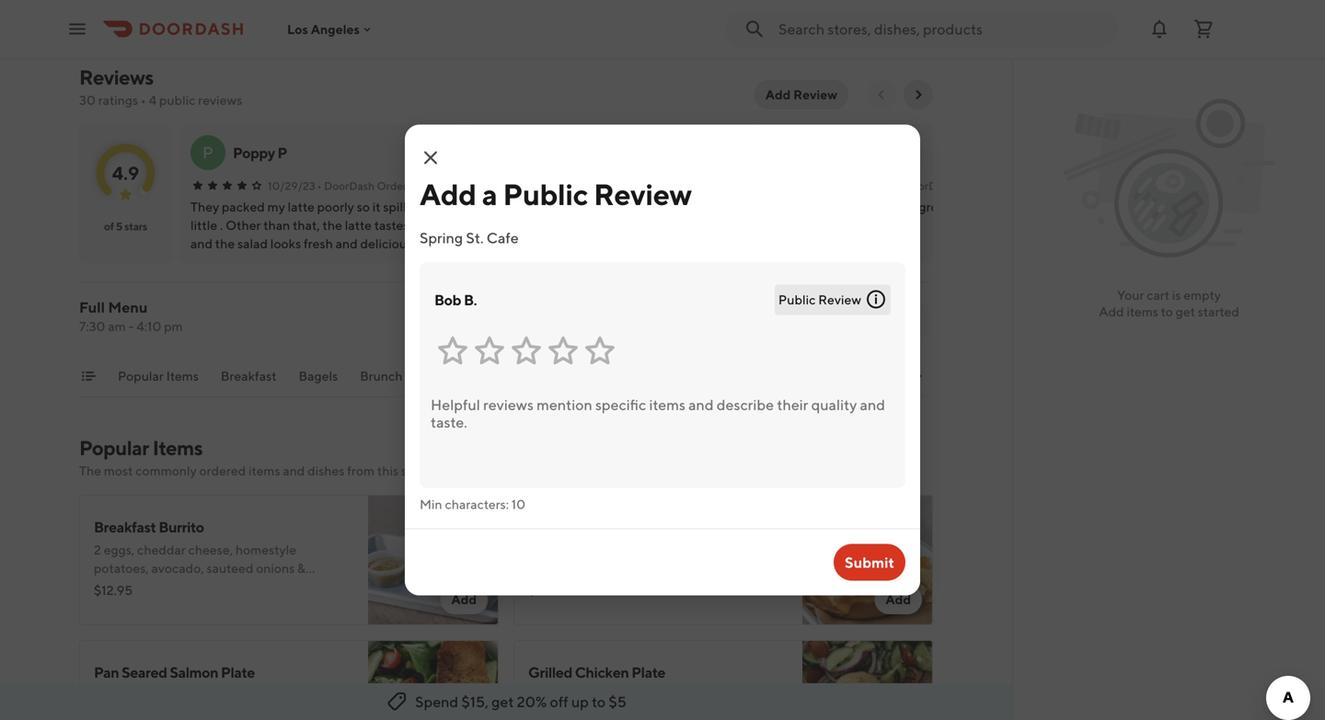 Task type: vqa. For each thing, say whether or not it's contained in the screenshot.
-
yes



Task type: locate. For each thing, give the bounding box(es) containing it.
items for popular items the most commonly ordered items and dishes from this store
[[153, 436, 203, 460]]

chicken down a
[[481, 218, 529, 233]]

$5
[[609, 694, 627, 711]]

panini
[[581, 218, 616, 233]]

0 vertical spatial breakfast
[[221, 369, 277, 384]]

your
[[1118, 288, 1145, 303]]

2 inside breakfast burrito 2 eggs, cheddar cheese, homestyle potatoes, avocado, sauteed onions & peppers, fresh spicy salsa
[[94, 543, 101, 558]]

1 horizontal spatial public
[[779, 292, 816, 307]]

plate inside grilled chicken plate 2 pieces of grilled chicken, with choice of 2 sides
[[632, 664, 666, 682]]

plate up chicken,
[[632, 664, 666, 682]]

1 vertical spatial chicken
[[575, 664, 629, 682]]

public
[[159, 93, 196, 108]]

items up commonly
[[153, 436, 203, 460]]

brunch
[[360, 369, 403, 384]]

breakfast burrito 2 eggs, cheddar cheese, homestyle potatoes, avocado, sauteed onions & peppers, fresh spicy salsa
[[94, 519, 306, 595]]

grilled
[[528, 664, 573, 682]]

add button
[[440, 585, 488, 615], [875, 585, 922, 615]]

bacon egg & cheese image
[[803, 495, 933, 626]]

Helpful reviews mention specific items and describe their quality and taste. text field
[[420, 385, 906, 488]]

grilled
[[593, 688, 630, 703]]

pieces
[[538, 688, 576, 703]]

2 add button from the left
[[875, 585, 922, 615]]

to for items
[[1161, 304, 1174, 319]]

0 horizontal spatial get
[[492, 694, 514, 711]]

& right 'egg'
[[601, 519, 610, 536]]

spend $15, get 20% off up to $5
[[415, 694, 627, 711]]

2 up sides
[[528, 688, 536, 703]]

coffee & tea button
[[921, 367, 996, 397]]

peppers,
[[94, 580, 145, 595]]

2 horizontal spatial &
[[964, 369, 973, 384]]

chicken up grilled
[[575, 664, 629, 682]]

add inside 'your cart is empty add items to get started'
[[1099, 304, 1125, 319]]

0 vertical spatial get
[[1176, 304, 1196, 319]]

1 vertical spatial popular
[[79, 436, 149, 460]]

2 plate from the left
[[632, 664, 666, 682]]

0 horizontal spatial of
[[104, 220, 114, 233]]

1 horizontal spatial doordash
[[608, 180, 658, 192]]

• inside reviews 30 ratings • 4 public reviews
[[141, 93, 146, 108]]

$19.95 button
[[225, 0, 370, 45]]

choice
[[712, 688, 751, 703]]

1 • doordash order from the left
[[317, 180, 407, 192]]

commonly
[[136, 464, 197, 479]]

0 horizontal spatial public
[[503, 177, 588, 212]]

items inside popular items the most commonly ordered items and dishes from this store
[[153, 436, 203, 460]]

popular
[[118, 369, 164, 384], [79, 436, 149, 460]]

chicken
[[481, 218, 529, 233], [575, 664, 629, 682]]

0 vertical spatial popular
[[118, 369, 164, 384]]

0 horizontal spatial order
[[377, 180, 407, 192]]

0 vertical spatial items
[[1127, 304, 1159, 319]]

breakfast button
[[221, 367, 277, 397]]

0 horizontal spatial 2
[[94, 543, 101, 558]]

$19.95
[[228, 17, 268, 32]]

1 horizontal spatial 2
[[528, 688, 536, 703]]

of 5 stars
[[104, 220, 147, 233]]

min
[[420, 497, 442, 512]]

started
[[1198, 304, 1240, 319]]

get inside 'your cart is empty add items to get started'
[[1176, 304, 1196, 319]]

grilled chicken plate 2 pieces of grilled chicken, with choice of 2 sides
[[528, 664, 775, 721]]

poppy
[[233, 144, 275, 162]]

0 horizontal spatial p
[[202, 143, 214, 162]]

& inside breakfast burrito 2 eggs, cheddar cheese, homestyle potatoes, avocado, sauteed onions & peppers, fresh spicy salsa
[[297, 561, 306, 576]]

empty
[[1184, 288, 1222, 303]]

0 vertical spatial &
[[964, 369, 973, 384]]

onions
[[256, 561, 295, 576]]

salmon
[[170, 664, 218, 682]]

0 horizontal spatial doordash
[[324, 180, 375, 192]]

• doordash order right 10/29/23
[[317, 180, 407, 192]]

0 vertical spatial to
[[1161, 304, 1174, 319]]

with
[[684, 688, 709, 703]]

1 vertical spatial to
[[592, 694, 606, 711]]

notification bell image
[[1149, 18, 1171, 40]]

review inside button
[[794, 87, 838, 102]]

to
[[1161, 304, 1174, 319], [592, 694, 606, 711]]

am
[[108, 319, 126, 334]]

previous image
[[875, 87, 889, 102]]

add button left $10.95
[[440, 585, 488, 615]]

brunch button
[[360, 367, 403, 397]]

0 horizontal spatial add button
[[440, 585, 488, 615]]

scroll menu navigation right image
[[911, 369, 926, 384]]

chicken inside button
[[481, 218, 529, 233]]

1 horizontal spatial breakfast
[[221, 369, 277, 384]]

&
[[964, 369, 973, 384], [601, 519, 610, 536], [297, 561, 306, 576]]

2 • doordash order from the left
[[601, 180, 691, 192]]

1 vertical spatial breakfast
[[94, 519, 156, 536]]

doordash
[[324, 180, 375, 192], [608, 180, 658, 192], [904, 180, 954, 192]]

open menu image
[[66, 18, 88, 40]]

2 horizontal spatial doordash
[[904, 180, 954, 192]]

stars
[[124, 220, 147, 233]]

2 right choice
[[768, 688, 775, 703]]

spring
[[420, 229, 463, 247]]

items inside button
[[166, 369, 199, 384]]

doordash for 10/29/23
[[324, 180, 375, 192]]

2 left eggs,
[[94, 543, 101, 558]]

items down pm at the top left of page
[[166, 369, 199, 384]]

add button for bacon egg & cheese
[[875, 585, 922, 615]]

of left 5
[[104, 220, 114, 233]]

1 horizontal spatial items
[[1127, 304, 1159, 319]]

chicken caprese panini button
[[481, 216, 616, 235]]

reviews
[[79, 65, 154, 89]]

• doordash order up panini
[[601, 180, 691, 192]]

order
[[377, 180, 407, 192], [660, 180, 691, 192]]

reviews
[[198, 93, 242, 108]]

get right $15,
[[492, 694, 514, 711]]

order for 10/29/23
[[377, 180, 407, 192]]

chicken,
[[633, 688, 681, 703]]

bob
[[435, 291, 461, 309]]

to down cart on the right of the page
[[1161, 304, 1174, 319]]

full menu 7:30 am - 4:10 pm
[[79, 299, 183, 334]]

sauteed
[[207, 561, 254, 576]]

add button down submit button
[[875, 585, 922, 615]]

10
[[512, 497, 526, 512]]

& inside button
[[964, 369, 973, 384]]

1 horizontal spatial plate
[[632, 664, 666, 682]]

of right choice
[[754, 688, 765, 703]]

public up chicken caprese panini
[[503, 177, 588, 212]]

0 horizontal spatial • doordash order
[[317, 180, 407, 192]]

burrito
[[159, 519, 204, 536]]

1 horizontal spatial • doordash order
[[601, 180, 691, 192]]

1 horizontal spatial order
[[660, 180, 691, 192]]

to inside 'your cart is empty add items to get started'
[[1161, 304, 1174, 319]]

2 order from the left
[[660, 180, 691, 192]]

items inside popular items the most commonly ordered items and dishes from this store
[[249, 464, 280, 479]]

get down is
[[1176, 304, 1196, 319]]

ordered
[[199, 464, 246, 479]]

0 vertical spatial items
[[166, 369, 199, 384]]

& left 'tea'
[[964, 369, 973, 384]]

breakfast inside breakfast burrito 2 eggs, cheddar cheese, homestyle potatoes, avocado, sauteed onions & peppers, fresh spicy salsa
[[94, 519, 156, 536]]

seared
[[122, 664, 167, 682]]

of right off on the left bottom of the page
[[579, 688, 590, 703]]

p
[[202, 143, 214, 162], [278, 144, 287, 162]]

doordash down next image at top
[[904, 180, 954, 192]]

spring st. cafe
[[420, 229, 519, 247]]

items left and
[[249, 464, 280, 479]]

1 horizontal spatial get
[[1176, 304, 1196, 319]]

add button for breakfast burrito
[[440, 585, 488, 615]]

Item Search search field
[[668, 311, 919, 331]]

7:30
[[79, 319, 105, 334]]

0 horizontal spatial breakfast
[[94, 519, 156, 536]]

add a public review dialog
[[405, 125, 921, 596]]

popular inside popular items the most commonly ordered items and dishes from this store
[[79, 436, 149, 460]]

popular inside button
[[118, 369, 164, 384]]

plate
[[221, 664, 255, 682], [632, 664, 666, 682]]

breakfast left bagels
[[221, 369, 277, 384]]

plate right salmon
[[221, 664, 255, 682]]

0 horizontal spatial plate
[[221, 664, 255, 682]]

p right poppy
[[278, 144, 287, 162]]

popular up most at bottom left
[[79, 436, 149, 460]]

items for popular items
[[166, 369, 199, 384]]

1 doordash from the left
[[324, 180, 375, 192]]

1 add button from the left
[[440, 585, 488, 615]]

order for 8/14/23
[[660, 180, 691, 192]]

doordash for 8/14/23
[[608, 180, 658, 192]]

is
[[1173, 288, 1181, 303]]

most
[[104, 464, 133, 479]]

off
[[550, 694, 569, 711]]

& right "onions"
[[297, 561, 306, 576]]

of
[[104, 220, 114, 233], [579, 688, 590, 703], [754, 688, 765, 703]]

b.
[[464, 291, 477, 309]]

1 horizontal spatial to
[[1161, 304, 1174, 319]]

angeles
[[311, 21, 360, 37]]

store
[[401, 464, 431, 479]]

items
[[1127, 304, 1159, 319], [249, 464, 280, 479]]

submit
[[845, 554, 895, 572]]

ratings
[[98, 93, 138, 108]]

1 horizontal spatial chicken
[[575, 664, 629, 682]]

doordash up panini
[[608, 180, 658, 192]]

1 horizontal spatial add button
[[875, 585, 922, 615]]

to for up
[[592, 694, 606, 711]]

items down your
[[1127, 304, 1159, 319]]

get
[[1176, 304, 1196, 319], [492, 694, 514, 711]]

1 vertical spatial get
[[492, 694, 514, 711]]

cheese,
[[188, 543, 233, 558]]

1 order from the left
[[377, 180, 407, 192]]

reviews 30 ratings • 4 public reviews
[[79, 65, 242, 108]]

2 vertical spatial &
[[297, 561, 306, 576]]

1 vertical spatial &
[[601, 519, 610, 536]]

to right up
[[592, 694, 606, 711]]

add inside dialog
[[420, 177, 477, 212]]

1 vertical spatial items
[[249, 464, 280, 479]]

0 horizontal spatial to
[[592, 694, 606, 711]]

pan
[[94, 664, 119, 682]]

2 doordash from the left
[[608, 180, 658, 192]]

items
[[166, 369, 199, 384], [153, 436, 203, 460]]

next image
[[911, 87, 926, 102]]

grilled chicken plate image
[[803, 641, 933, 721]]

p left poppy
[[202, 143, 214, 162]]

$15,
[[462, 694, 489, 711]]

1 vertical spatial items
[[153, 436, 203, 460]]

0 horizontal spatial items
[[249, 464, 280, 479]]

bagels
[[299, 369, 338, 384]]

breakfast up eggs,
[[94, 519, 156, 536]]

0 horizontal spatial chicken
[[481, 218, 529, 233]]

doordash right 10/29/23
[[324, 180, 375, 192]]

cart
[[1147, 288, 1170, 303]]

0 vertical spatial chicken
[[481, 218, 529, 233]]

0 horizontal spatial &
[[297, 561, 306, 576]]

• doordash order for 8/14/23
[[601, 180, 691, 192]]

popular down 4:10 at the left of the page
[[118, 369, 164, 384]]

public up item search search box
[[779, 292, 816, 307]]



Task type: describe. For each thing, give the bounding box(es) containing it.
tea
[[975, 369, 996, 384]]

this
[[377, 464, 399, 479]]

potatoes,
[[94, 561, 149, 576]]

1 vertical spatial public
[[779, 292, 816, 307]]

10/29/23
[[268, 180, 315, 192]]

1 horizontal spatial p
[[278, 144, 287, 162]]

1 horizontal spatial of
[[579, 688, 590, 703]]

spicy
[[179, 580, 209, 595]]

items inside 'your cart is empty add items to get started'
[[1127, 304, 1159, 319]]

2 horizontal spatial of
[[754, 688, 765, 703]]

$12.95
[[94, 583, 133, 598]]

your cart is empty add items to get started
[[1099, 288, 1240, 319]]

los
[[287, 21, 308, 37]]

coffee
[[921, 369, 962, 384]]

from
[[347, 464, 375, 479]]

pm
[[164, 319, 183, 334]]

popular for popular items
[[118, 369, 164, 384]]

• doordash review
[[897, 180, 994, 192]]

8/14/23
[[559, 180, 599, 192]]

menu
[[108, 299, 148, 316]]

egg
[[572, 519, 598, 536]]

submit button
[[834, 545, 906, 581]]

reviews link
[[79, 65, 154, 89]]

bob b.
[[435, 291, 477, 309]]

add review button
[[755, 80, 849, 110]]

pan seared salmon plate image
[[368, 641, 499, 721]]

popular items the most commonly ordered items and dishes from this store
[[79, 436, 431, 479]]

cheddar
[[137, 543, 186, 558]]

coffee & tea
[[921, 369, 996, 384]]

pan seared salmon plate
[[94, 664, 255, 682]]

min characters: 10
[[420, 497, 526, 512]]

los angeles button
[[287, 21, 375, 37]]

caprese
[[531, 218, 578, 233]]

avocado,
[[151, 561, 204, 576]]

breakfast for breakfast
[[221, 369, 277, 384]]

los angeles
[[287, 21, 360, 37]]

close add a public review image
[[420, 147, 442, 169]]

popular for popular items the most commonly ordered items and dishes from this store
[[79, 436, 149, 460]]

0 vertical spatial public
[[503, 177, 588, 212]]

st.
[[466, 229, 484, 247]]

popular items
[[118, 369, 199, 384]]

bagels button
[[299, 367, 338, 397]]

bacon
[[528, 519, 570, 536]]

eggs,
[[104, 543, 135, 558]]

add review
[[766, 87, 838, 102]]

4
[[149, 93, 157, 108]]

fresh
[[147, 580, 177, 595]]

breakfast burrito image
[[368, 495, 499, 626]]

add a public review
[[420, 177, 692, 212]]

cafe
[[487, 229, 519, 247]]

• doordash order for 10/29/23
[[317, 180, 407, 192]]

full
[[79, 299, 105, 316]]

2 horizontal spatial 2
[[768, 688, 775, 703]]

chicken caprese panini
[[481, 218, 616, 233]]

up
[[572, 694, 589, 711]]

4.9
[[112, 162, 139, 184]]

dishes
[[308, 464, 345, 479]]

a
[[482, 177, 498, 212]]

bacon egg & cheese
[[528, 519, 662, 536]]

1 horizontal spatial &
[[601, 519, 610, 536]]

cheese
[[613, 519, 662, 536]]

5
[[116, 220, 122, 233]]

poppy p
[[233, 144, 287, 162]]

and
[[283, 464, 305, 479]]

characters:
[[445, 497, 509, 512]]

chicken inside grilled chicken plate 2 pieces of grilled chicken, with choice of 2 sides
[[575, 664, 629, 682]]

30
[[79, 93, 96, 108]]

sides
[[528, 707, 558, 721]]

public review
[[779, 292, 862, 307]]

0 items, open order cart image
[[1193, 18, 1215, 40]]

breakfast for breakfast burrito 2 eggs, cheddar cheese, homestyle potatoes, avocado, sauteed onions & peppers, fresh spicy salsa
[[94, 519, 156, 536]]

3 doordash from the left
[[904, 180, 954, 192]]

1 plate from the left
[[221, 664, 255, 682]]

homestyle
[[236, 543, 297, 558]]



